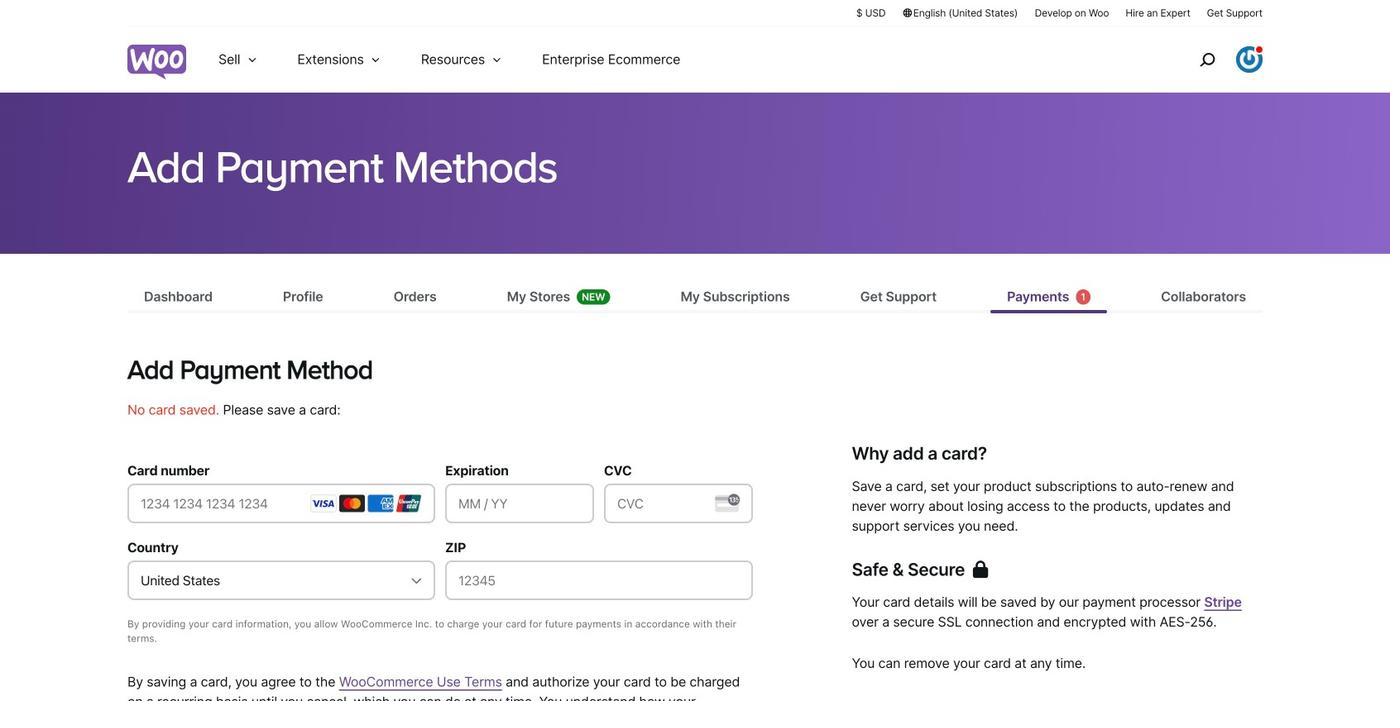 Task type: describe. For each thing, give the bounding box(es) containing it.
service navigation menu element
[[1164, 33, 1263, 86]]



Task type: locate. For each thing, give the bounding box(es) containing it.
open account menu image
[[1236, 46, 1263, 73]]

lock image
[[973, 561, 988, 578]]

search image
[[1194, 46, 1220, 73]]



Task type: vqa. For each thing, say whether or not it's contained in the screenshot.
All Extensions
no



